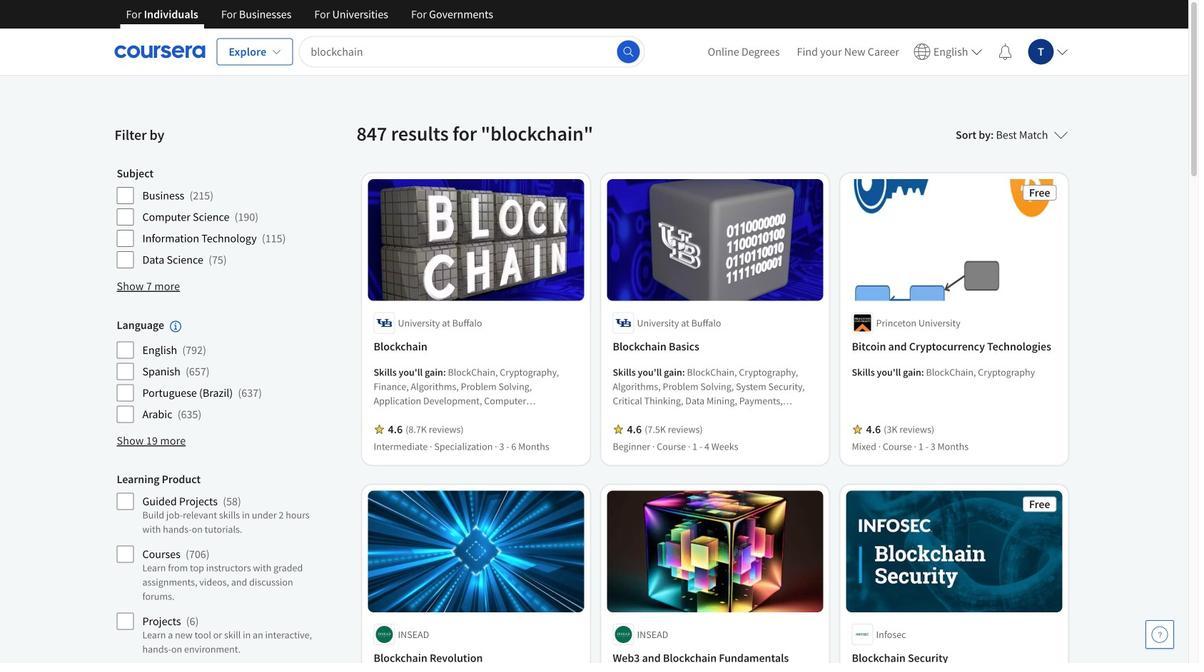 Task type: describe. For each thing, give the bounding box(es) containing it.
1 (4.6 stars) element from the left
[[388, 422, 403, 436]]

3 group from the top
[[117, 472, 320, 663]]

2 (4.6 stars) element from the left
[[627, 422, 642, 436]]



Task type: vqa. For each thing, say whether or not it's contained in the screenshot.
Management
no



Task type: locate. For each thing, give the bounding box(es) containing it.
coursera image
[[115, 40, 205, 63]]

group
[[117, 166, 320, 272], [117, 318, 320, 426], [117, 472, 320, 663]]

0 horizontal spatial (4.6 stars) element
[[388, 422, 403, 436]]

None search field
[[299, 36, 645, 67]]

0 vertical spatial group
[[117, 166, 320, 272]]

information about this filter group image
[[170, 321, 181, 332]]

1 vertical spatial group
[[117, 318, 320, 426]]

1 horizontal spatial (4.6 stars) element
[[627, 422, 642, 436]]

(4.6 stars) element
[[388, 422, 403, 436], [627, 422, 642, 436], [866, 422, 881, 436]]

2 vertical spatial group
[[117, 472, 320, 663]]

3 (4.6 stars) element from the left
[[866, 422, 881, 436]]

1 group from the top
[[117, 166, 320, 272]]

menu
[[699, 29, 1074, 75]]

help center image
[[1151, 626, 1168, 643]]

2 group from the top
[[117, 318, 320, 426]]

2 horizontal spatial (4.6 stars) element
[[866, 422, 881, 436]]

What do you want to learn? text field
[[299, 36, 645, 67]]

banner navigation
[[115, 0, 505, 39]]



